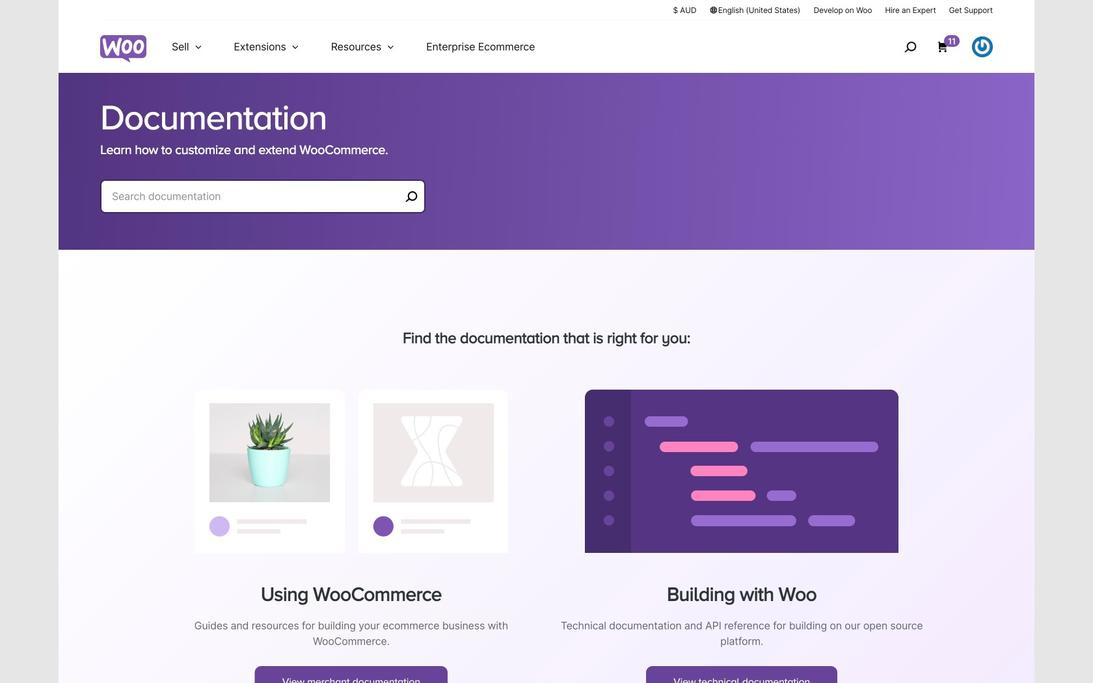 Task type: vqa. For each thing, say whether or not it's contained in the screenshot.
the illustration of two product cards, with a plan and an abstract shape image
yes



Task type: describe. For each thing, give the bounding box(es) containing it.
illustration of lines of development code image
[[585, 390, 899, 553]]

Search documentation search field
[[112, 187, 401, 206]]

search image
[[900, 36, 921, 57]]

service navigation menu element
[[877, 26, 993, 68]]



Task type: locate. For each thing, give the bounding box(es) containing it.
None search field
[[100, 180, 426, 229]]

open account menu image
[[972, 36, 993, 57]]

illustration of two product cards, with a plan and an abstract shape image
[[194, 390, 508, 553]]



